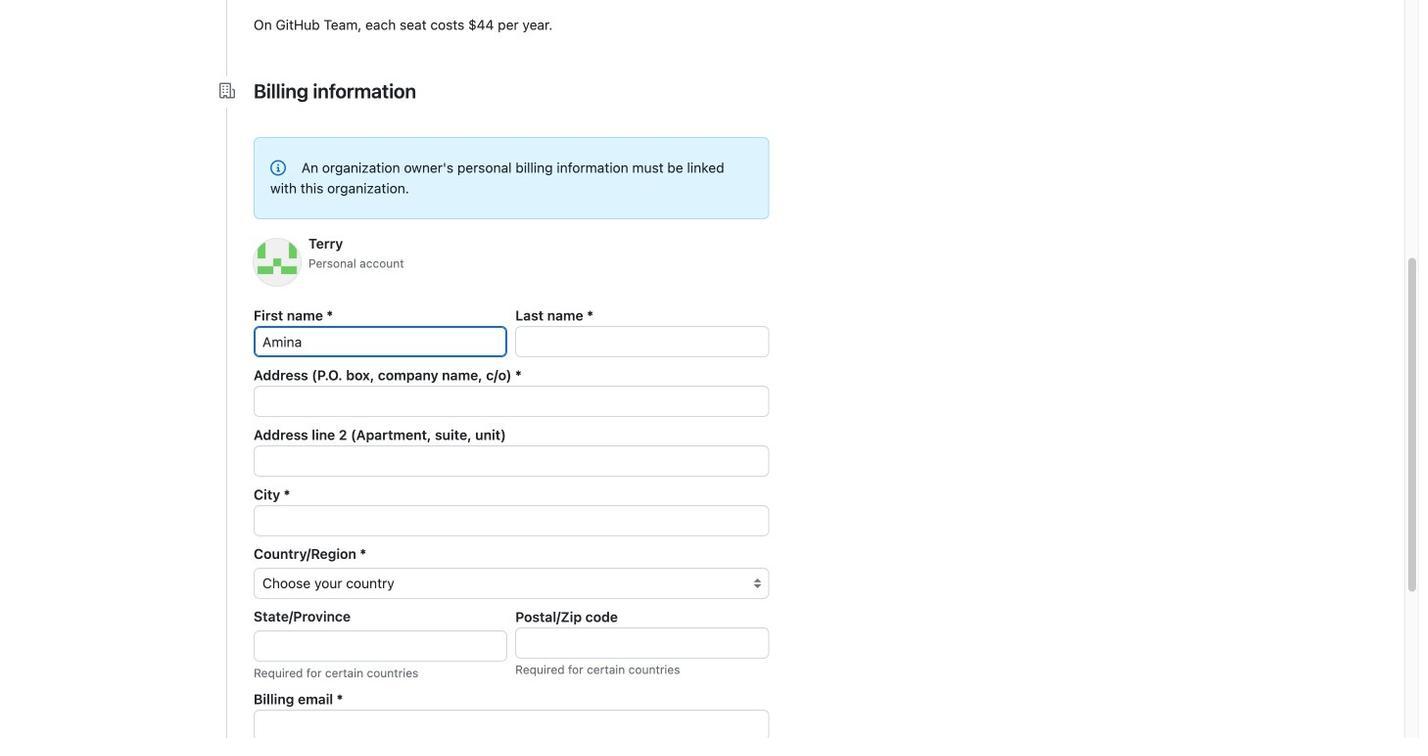 Task type: vqa. For each thing, say whether or not it's contained in the screenshot.
organization image
yes



Task type: locate. For each thing, give the bounding box(es) containing it.
@terryturtle85 image
[[254, 239, 301, 286]]

info image
[[270, 160, 286, 176]]

None text field
[[254, 326, 507, 357], [515, 326, 769, 357], [254, 631, 507, 662], [254, 710, 769, 738], [254, 326, 507, 357], [515, 326, 769, 357], [254, 631, 507, 662], [254, 710, 769, 738]]

None text field
[[254, 386, 769, 417], [254, 446, 769, 477], [254, 505, 769, 537], [515, 628, 769, 659], [254, 386, 769, 417], [254, 446, 769, 477], [254, 505, 769, 537], [515, 628, 769, 659]]



Task type: describe. For each thing, give the bounding box(es) containing it.
organization image
[[219, 83, 235, 98]]



